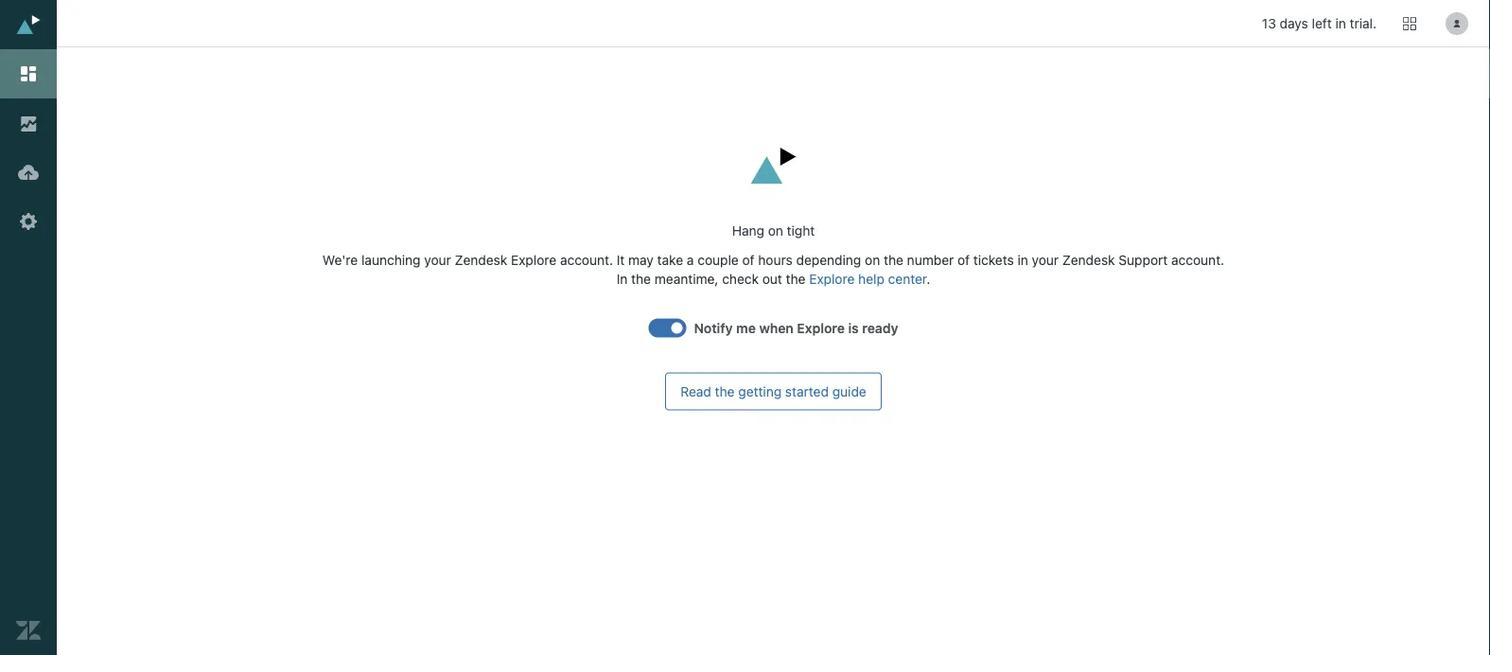 Task type: locate. For each thing, give the bounding box(es) containing it.
0 horizontal spatial on
[[768, 223, 784, 239]]

1 vertical spatial in
[[1018, 252, 1029, 267]]

reports image
[[16, 111, 41, 135]]

out
[[763, 271, 783, 286]]

started
[[786, 383, 829, 399]]

the down may
[[632, 271, 651, 286]]

zendesk image
[[16, 618, 41, 643]]

2 account. from the left
[[1172, 252, 1225, 267]]

notify
[[694, 320, 733, 336]]

read
[[681, 383, 712, 399]]

1 vertical spatial explore
[[810, 271, 855, 286]]

1 horizontal spatial your
[[1032, 252, 1059, 267]]

zendesk right launching
[[455, 252, 508, 267]]

zendesk
[[455, 252, 508, 267], [1063, 252, 1116, 267]]

2 your from the left
[[1032, 252, 1059, 267]]

your right the tickets
[[1032, 252, 1059, 267]]

0 horizontal spatial zendesk
[[455, 252, 508, 267]]

in right the tickets
[[1018, 252, 1029, 267]]

in
[[1336, 16, 1347, 31], [1018, 252, 1029, 267]]

account. right support
[[1172, 252, 1225, 267]]

admin image
[[16, 209, 41, 234]]

account. left it at top
[[560, 252, 613, 267]]

1 zendesk from the left
[[455, 252, 508, 267]]

1 horizontal spatial in
[[1336, 16, 1347, 31]]

0 horizontal spatial account.
[[560, 252, 613, 267]]

of
[[743, 252, 755, 267], [958, 252, 970, 267]]

support
[[1119, 252, 1168, 267]]

your
[[424, 252, 451, 267], [1032, 252, 1059, 267]]

is
[[849, 320, 859, 336]]

notify me when explore is ready
[[694, 320, 899, 336]]

read the getting started guide button
[[666, 373, 882, 410]]

we're
[[323, 252, 358, 267]]

on inside 'we're launching your zendesk explore account. it may take a couple of hours depending on the number of tickets in your zendesk support account. in the meantime, check out the explore help center .'
[[865, 252, 881, 267]]

.
[[927, 271, 931, 286]]

launching
[[362, 252, 421, 267]]

in right left
[[1336, 16, 1347, 31]]

explore
[[511, 252, 557, 267], [810, 271, 855, 286], [797, 320, 845, 336]]

0 horizontal spatial your
[[424, 252, 451, 267]]

on
[[768, 223, 784, 239], [865, 252, 881, 267]]

explore down depending
[[810, 271, 855, 286]]

1 horizontal spatial account.
[[1172, 252, 1225, 267]]

0 horizontal spatial in
[[1018, 252, 1029, 267]]

days
[[1280, 16, 1309, 31]]

in inside 'we're launching your zendesk explore account. it may take a couple of hours depending on the number of tickets in your zendesk support account. in the meantime, check out the explore help center .'
[[1018, 252, 1029, 267]]

2 zendesk from the left
[[1063, 252, 1116, 267]]

2 vertical spatial explore
[[797, 320, 845, 336]]

take
[[658, 252, 684, 267]]

1 your from the left
[[424, 252, 451, 267]]

explore left it at top
[[511, 252, 557, 267]]

account.
[[560, 252, 613, 267], [1172, 252, 1225, 267]]

explore left is
[[797, 320, 845, 336]]

of up 'check'
[[743, 252, 755, 267]]

your right launching
[[424, 252, 451, 267]]

the
[[884, 252, 904, 267], [632, 271, 651, 286], [786, 271, 806, 286], [715, 383, 735, 399]]

0 horizontal spatial of
[[743, 252, 755, 267]]

zendesk left support
[[1063, 252, 1116, 267]]

the right read
[[715, 383, 735, 399]]

0 vertical spatial in
[[1336, 16, 1347, 31]]

dashboard image
[[16, 62, 41, 86]]

1 account. from the left
[[560, 252, 613, 267]]

1 vertical spatial on
[[865, 252, 881, 267]]

1 horizontal spatial on
[[865, 252, 881, 267]]

1 horizontal spatial zendesk
[[1063, 252, 1116, 267]]

getting
[[739, 383, 782, 399]]

1 horizontal spatial of
[[958, 252, 970, 267]]

explore help center link
[[810, 271, 927, 286]]

on left 'tight'
[[768, 223, 784, 239]]

on up help
[[865, 252, 881, 267]]

of left the tickets
[[958, 252, 970, 267]]

trial.
[[1350, 16, 1377, 31]]



Task type: describe. For each thing, give the bounding box(es) containing it.
13 days left in trial.
[[1263, 16, 1377, 31]]

13
[[1263, 16, 1277, 31]]

tickets
[[974, 252, 1014, 267]]

hang
[[732, 223, 765, 239]]

depending
[[797, 252, 862, 267]]

0 vertical spatial on
[[768, 223, 784, 239]]

check
[[722, 271, 759, 286]]

0 vertical spatial explore
[[511, 252, 557, 267]]

ready
[[863, 320, 899, 336]]

the right out
[[786, 271, 806, 286]]

me
[[737, 320, 756, 336]]

a
[[687, 252, 694, 267]]

tight
[[787, 223, 815, 239]]

read the getting started guide
[[681, 383, 867, 399]]

when
[[760, 320, 794, 336]]

meantime,
[[655, 271, 719, 286]]

the up center
[[884, 252, 904, 267]]

it
[[617, 252, 625, 267]]

2 of from the left
[[958, 252, 970, 267]]

hours
[[759, 252, 793, 267]]

we're launching your zendesk explore account. it may take a couple of hours depending on the number of tickets in your zendesk support account. in the meantime, check out the explore help center .
[[323, 252, 1225, 286]]

the inside 'read the getting started guide' button
[[715, 383, 735, 399]]

help
[[859, 271, 885, 286]]

hang on tight
[[732, 223, 815, 239]]

couple
[[698, 252, 739, 267]]

guide
[[833, 383, 867, 399]]

may
[[629, 252, 654, 267]]

in
[[617, 271, 628, 286]]

1 of from the left
[[743, 252, 755, 267]]

left
[[1313, 16, 1333, 31]]

datasets image
[[16, 160, 41, 185]]

center
[[889, 271, 927, 286]]

zendesk products image
[[1404, 17, 1417, 30]]

number
[[907, 252, 954, 267]]



Task type: vqa. For each thing, say whether or not it's contained in the screenshot.
Read the getting started guide BUTTON
yes



